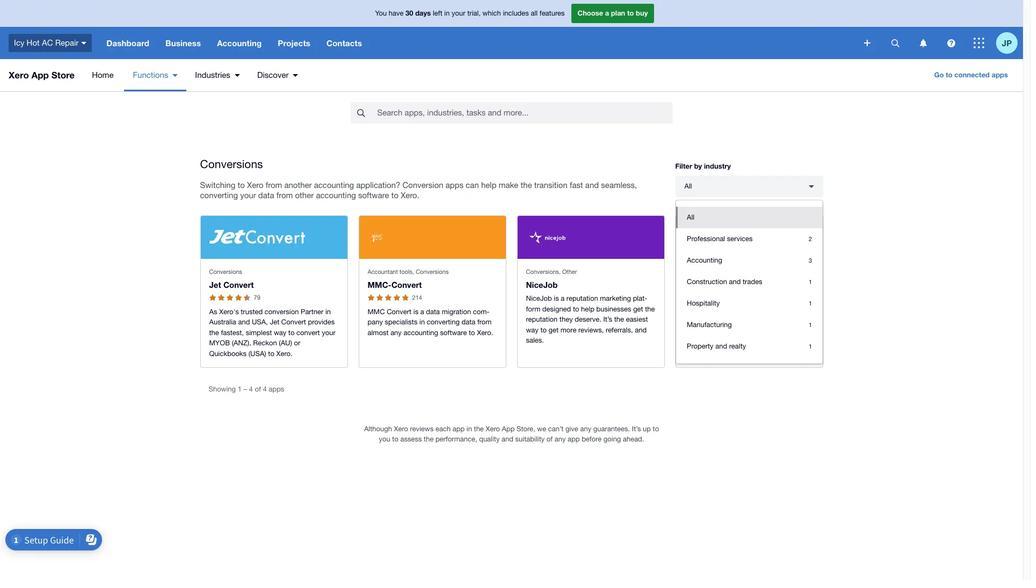 Task type: locate. For each thing, give the bounding box(es) containing it.
0 horizontal spatial it's
[[604, 316, 613, 324]]

connected
[[955, 70, 990, 79]]

conversions inside conversions jet convert
[[209, 269, 242, 275]]

reckon
[[253, 339, 277, 347]]

2 horizontal spatial &
[[798, 336, 803, 345]]

re
[[805, 336, 813, 345]]

measure down construction and trades
[[706, 295, 732, 303]]

svg image inside icy hot ac repair popup button
[[81, 42, 87, 44]]

0 vertical spatial measure
[[706, 295, 732, 303]]

they
[[560, 316, 573, 324]]

your down provides
[[322, 329, 336, 337]]

way up sales.
[[526, 326, 539, 334]]

1 vertical spatial software
[[440, 329, 467, 337]]

apps
[[992, 70, 1009, 79], [446, 180, 464, 189], [269, 385, 284, 393]]

accounting right another
[[314, 180, 354, 189]]

which
[[483, 9, 501, 17]]

from down 'com'
[[478, 318, 492, 326]]

1 horizontal spatial conversions,
[[685, 269, 719, 275]]

reputation down designed at the right bottom
[[526, 316, 558, 324]]

accounting button
[[209, 27, 270, 59]]

0 vertical spatial help
[[481, 180, 497, 189]]

1 vertical spatial accounting
[[316, 191, 356, 200]]

jet
[[209, 280, 221, 290], [270, 318, 280, 326]]

2 vertical spatial xero.
[[276, 350, 293, 358]]

list box
[[677, 200, 823, 364]]

0 vertical spatial converting
[[200, 191, 238, 200]]

the down the plat
[[645, 305, 655, 313]]

1 vertical spatial converting
[[427, 318, 460, 326]]

1 vertical spatial jet
[[270, 318, 280, 326]]

0 horizontal spatial converting
[[200, 191, 238, 200]]

from left another
[[266, 180, 282, 189]]

usa,
[[252, 318, 268, 326]]

the right make
[[521, 180, 532, 189]]

apps right connected
[[992, 70, 1009, 79]]

2 vertical spatial from
[[478, 318, 492, 326]]

apps right –
[[269, 385, 284, 393]]

1 for property and realty
[[809, 343, 812, 350]]

showing 1 – 4 of 4 apps
[[209, 385, 284, 393]]

1 for hospitality
[[809, 300, 812, 307]]

conversions
[[200, 157, 263, 170], [209, 269, 242, 275], [416, 269, 449, 275]]

1 horizontal spatial &
[[753, 347, 757, 355]]

1 for construction and trades
[[809, 279, 812, 285]]

1 vertical spatial xero.
[[477, 329, 493, 337]]

in inside "as xero's trusted conversion partner in australia and usa, jet convert provides the fastest, simplest way to convert your myob (anz), reckon (au) or quickbooks (usa) to xero."
[[326, 308, 331, 316]]

group containing all
[[677, 200, 823, 364]]

1 horizontal spatial is
[[554, 295, 559, 303]]

conversions jet convert
[[209, 269, 254, 290]]

xero down "icy"
[[9, 69, 29, 81]]

Search apps, industries, tasks and more... field
[[376, 103, 672, 123]]

conversion
[[403, 180, 444, 189]]

in
[[445, 9, 450, 17], [326, 308, 331, 316], [758, 316, 764, 324], [420, 318, 425, 326], [467, 425, 472, 433]]

1 horizontal spatial apps
[[446, 180, 464, 189]]

menu containing home
[[81, 59, 307, 91]]

any down can't
[[555, 435, 566, 443]]

accounting
[[217, 38, 262, 48], [687, 256, 723, 264]]

2 horizontal spatial data
[[462, 318, 476, 326]]

convert up 79 on the left bottom
[[223, 280, 254, 290]]

to down 'com'
[[469, 329, 475, 337]]

it's left up at the bottom of page
[[632, 425, 641, 433]]

list box containing all
[[677, 200, 823, 364]]

quality
[[479, 435, 500, 443]]

jet inside "as xero's trusted conversion partner in australia and usa, jet convert provides the fastest, simplest way to convert your myob (anz), reckon (au) or quickbooks (usa) to xero."
[[270, 318, 280, 326]]

initiative,
[[763, 357, 790, 366]]

as
[[209, 308, 217, 316]]

to down "campaigns."
[[782, 316, 788, 324]]

a down 214
[[421, 308, 424, 316]]

your inside "as xero's trusted conversion partner in australia and usa, jet convert provides the fastest, simplest way to convert your myob (anz), reckon (au) or quickbooks (usa) to xero."
[[322, 329, 336, 337]]

measure down 'mar'
[[777, 326, 804, 334]]

of
[[255, 385, 261, 393], [547, 435, 553, 443]]

1 horizontal spatial a
[[561, 295, 565, 303]]

navigation inside banner
[[98, 27, 857, 59]]

buy
[[636, 9, 648, 17]]

convert down conversion
[[281, 318, 306, 326]]

a up designed at the right bottom
[[561, 295, 565, 303]]

0 horizontal spatial xero.
[[276, 350, 293, 358]]

1 vertical spatial accounting
[[687, 256, 723, 264]]

xero.
[[401, 191, 420, 200], [477, 329, 493, 337], [276, 350, 293, 358]]

all inside popup button
[[685, 182, 692, 190]]

navigation
[[98, 27, 857, 59]]

any up before
[[581, 425, 592, 433]]

trades
[[743, 278, 763, 286]]

in for days
[[445, 9, 450, 17]]

0 vertical spatial apps
[[992, 70, 1009, 79]]

any down specialists
[[391, 329, 402, 337]]

software inside "mmc convert is a data migration com pany specialists in converting data from almost any accounting software to xero."
[[440, 329, 467, 337]]

help up deserve. at right bottom
[[581, 305, 595, 313]]

1 horizontal spatial any
[[555, 435, 566, 443]]

1 vertical spatial app
[[502, 425, 515, 433]]

in for conversion
[[326, 308, 331, 316]]

jet convert logo image
[[209, 230, 305, 245]]

0 vertical spatial from
[[266, 180, 282, 189]]

1 right num
[[809, 343, 812, 350]]

convert inside "mmc convert is a data migration com pany specialists in converting data from almost any accounting software to xero."
[[387, 308, 412, 316]]

0 horizontal spatial get
[[549, 326, 559, 334]]

accounting up industries popup button
[[217, 38, 262, 48]]

other
[[563, 269, 577, 275]]

app inside "although xero reviews each app in the xero app store, we can't give any guarantees. it's up to you to assess the performance, quality and suitability of any app before going ahead."
[[502, 425, 515, 433]]

in up performance,
[[467, 425, 472, 433]]

0 vertical spatial a
[[605, 9, 609, 17]]

0 vertical spatial data
[[258, 191, 274, 200]]

maralytics up track,
[[685, 280, 725, 290]]

software
[[358, 191, 389, 200], [440, 329, 467, 337]]

0 vertical spatial all
[[685, 182, 692, 190]]

a inside conversions, other nicejob nicejob is a reputation marketing plat form designed to help businesses get the reputation they deserve. it's the easiest way to get more reviews, referrals, and sales.
[[561, 295, 565, 303]]

convert
[[223, 280, 254, 290], [392, 280, 422, 290], [387, 308, 412, 316], [281, 318, 306, 326]]

svg image
[[974, 38, 985, 48], [892, 39, 900, 47], [865, 40, 871, 46]]

accounting right the other
[[316, 191, 356, 200]]

form
[[526, 295, 648, 313]]

to up or
[[288, 329, 295, 337]]

banner
[[0, 0, 1024, 59]]

way inside conversions, other nicejob nicejob is a reputation marketing plat form designed to help businesses get the reputation they deserve. it's the easiest way to get more reviews, referrals, and sales.
[[526, 326, 539, 334]]

the up referrals,
[[615, 316, 624, 324]]

conversions up "switching"
[[200, 157, 263, 170]]

xero up quality
[[486, 425, 500, 433]]

app down give
[[568, 435, 580, 443]]

0 horizontal spatial software
[[358, 191, 389, 200]]

1 horizontal spatial help
[[581, 305, 595, 313]]

1 horizontal spatial xero.
[[401, 191, 420, 200]]

nicejob down nicejob link
[[526, 295, 552, 303]]

0 horizontal spatial conversions,
[[526, 269, 561, 275]]

nicejob link
[[526, 280, 558, 290]]

help inside switching to xero from another accounting application? conversion apps can help make the transition fast and seamless, converting your data from other accounting software to xero.
[[481, 180, 497, 189]]

go to connected apps link
[[928, 67, 1015, 84]]

specialists
[[385, 318, 418, 326]]

0 vertical spatial &
[[734, 295, 739, 303]]

in inside "although xero reviews each app in the xero app store, we can't give any guarantees. it's up to you to assess the performance, quality and suitability of any app before going ahead."
[[467, 425, 472, 433]]

in for each
[[467, 425, 472, 433]]

converting down migration
[[427, 318, 460, 326]]

1 vertical spatial maralytics
[[709, 336, 741, 345]]

None search field
[[351, 102, 673, 124]]

from
[[266, 180, 282, 189], [277, 191, 293, 200], [478, 318, 492, 326]]

1 conversions, from the left
[[526, 269, 561, 275]]

to down application?
[[392, 191, 399, 200]]

budget
[[765, 368, 787, 376]]

it's
[[604, 316, 613, 324], [632, 425, 641, 433]]

1 vertical spatial for
[[700, 357, 709, 366]]

3
[[809, 257, 812, 264]]

1 horizontal spatial converting
[[427, 318, 460, 326]]

it's down businesses
[[604, 316, 613, 324]]

0 vertical spatial software
[[358, 191, 389, 200]]

converting
[[200, 191, 238, 200], [427, 318, 460, 326]]

xero. inside switching to xero from another accounting application? conversion apps can help make the transition fast and seamless, converting your data from other accounting software to xero.
[[401, 191, 420, 200]]

conversions, up construction
[[685, 269, 719, 275]]

1 horizontal spatial it's
[[632, 425, 641, 433]]

property
[[687, 342, 714, 350]]

customer
[[700, 316, 729, 324], [759, 347, 788, 355]]

conversions up "jet convert" link
[[209, 269, 242, 275]]

for up manufacturing
[[708, 305, 716, 313]]

of inside "although xero reviews each app in the xero app store, we can't give any guarantees. it's up to you to assess the performance, quality and suitability of any app before going ahead."
[[547, 435, 553, 443]]

measure
[[706, 295, 732, 303], [777, 326, 804, 334]]

1 vertical spatial app
[[568, 435, 580, 443]]

0 vertical spatial jet
[[209, 280, 221, 290]]

1 vertical spatial measure
[[777, 326, 804, 334]]

1 horizontal spatial way
[[526, 326, 539, 334]]

xero right "switching"
[[247, 180, 264, 189]]

(usa)
[[249, 350, 266, 358]]

1 right 'mar'
[[809, 322, 812, 328]]

mmc-convert link
[[368, 280, 422, 290]]

to up deserve. at right bottom
[[573, 305, 580, 313]]

menu
[[81, 59, 307, 91]]

although xero reviews each app in the xero app store, we can't give any guarantees. it's up to you to assess the performance, quality and suitability of any app before going ahead.
[[364, 425, 659, 443]]

as xero's trusted conversion partner in australia and usa, jet convert provides the fastest, simplest way to convert your myob (anz), reckon (au) or quickbooks (usa) to xero.
[[209, 308, 336, 358]]

to right the 'go'
[[946, 70, 953, 79]]

& left re
[[798, 336, 803, 345]]

accounting down pany
[[404, 329, 438, 337]]

icy hot ac repair button
[[0, 27, 98, 59]]

marketing
[[600, 295, 631, 303], [734, 305, 765, 313], [730, 357, 761, 366], [732, 368, 763, 376]]

and right fast
[[586, 180, 599, 189]]

a
[[605, 9, 609, 17], [561, 295, 565, 303], [421, 308, 424, 316]]

the inside "as xero's trusted conversion partner in australia and usa, jet convert provides the fastest, simplest way to convert your myob (anz), reckon (au) or quickbooks (usa) to xero."
[[209, 329, 219, 337]]

1 horizontal spatial svg image
[[892, 39, 900, 47]]

marketing down report
[[734, 305, 765, 313]]

maralytics link
[[685, 280, 725, 290]]

myob
[[209, 339, 230, 347]]

of down can't
[[547, 435, 553, 443]]

conversions right tools,
[[416, 269, 449, 275]]

a inside "mmc convert is a data migration com pany specialists in converting data from almost any accounting software to xero."
[[421, 308, 424, 316]]

is down 214
[[414, 308, 419, 316]]

to down invoices
[[735, 326, 741, 334]]

your inside you have 30 days left in your trial, which includes all features
[[452, 9, 466, 17]]

0 horizontal spatial is
[[414, 308, 419, 316]]

0 horizontal spatial app
[[31, 69, 49, 81]]

in right specialists
[[420, 318, 425, 326]]

1 vertical spatial nicejob
[[526, 295, 552, 303]]

1 horizontal spatial data
[[426, 308, 440, 316]]

0 vertical spatial it's
[[604, 316, 613, 324]]

navigation containing dashboard
[[98, 27, 857, 59]]

1 vertical spatial is
[[414, 308, 419, 316]]

1 right out
[[809, 300, 812, 307]]

have
[[389, 9, 404, 17]]

in right the left
[[445, 9, 450, 17]]

1 vertical spatial &
[[798, 336, 803, 345]]

repair
[[55, 38, 79, 47]]

accounting down professional
[[687, 256, 723, 264]]

maralytics up "sales,"
[[709, 336, 741, 345]]

reputation up deserve. at right bottom
[[567, 295, 598, 303]]

1 horizontal spatial 4
[[263, 385, 267, 393]]

to up sales.
[[541, 326, 547, 334]]

0 vertical spatial accounting
[[217, 38, 262, 48]]

data left migration
[[426, 308, 440, 316]]

software down migration
[[440, 329, 467, 337]]

xero. down "conversion"
[[401, 191, 420, 200]]

all inside button
[[687, 213, 695, 221]]

projects
[[278, 38, 311, 48]]

ahead.
[[623, 435, 645, 443]]

1 horizontal spatial customer
[[759, 347, 788, 355]]

icy
[[14, 38, 24, 47]]

although
[[364, 425, 392, 433]]

convert down tools,
[[392, 280, 422, 290]]

report
[[741, 295, 759, 303]]

1 horizontal spatial reputation
[[567, 295, 598, 303]]

1 vertical spatial a
[[561, 295, 565, 303]]

4
[[249, 385, 253, 393], [263, 385, 267, 393]]

conversions, up nicejob link
[[526, 269, 561, 275]]

2 vertical spatial accounting
[[404, 329, 438, 337]]

software down application?
[[358, 191, 389, 200]]

xero. down (au)
[[276, 350, 293, 358]]

1 vertical spatial data
[[426, 308, 440, 316]]

customer up the initiative,
[[759, 347, 788, 355]]

it's inside "although xero reviews each app in the xero app store, we can't give any guarantees. it's up to you to assess the performance, quality and suitability of any app before going ahead."
[[632, 425, 641, 433]]

1 horizontal spatial app
[[502, 425, 515, 433]]

1 horizontal spatial jet
[[270, 318, 280, 326]]

1 vertical spatial reputation
[[526, 316, 558, 324]]

accounting inside list box
[[687, 256, 723, 264]]

app up performance,
[[453, 425, 465, 433]]

2 horizontal spatial any
[[581, 425, 592, 433]]

and inside "as xero's trusted conversion partner in australia and usa, jet convert provides the fastest, simplest way to convert your myob (anz), reckon (au) or quickbooks (usa) to xero."
[[238, 318, 250, 326]]

0 horizontal spatial 4
[[249, 385, 253, 393]]

profit,
[[733, 347, 751, 355]]

way up (au)
[[274, 329, 287, 337]]

svg image
[[920, 39, 927, 47], [948, 39, 956, 47], [81, 42, 87, 44]]

0 vertical spatial app
[[31, 69, 49, 81]]

0 horizontal spatial a
[[421, 308, 424, 316]]

convert inside accountant tools, conversions mmc-convert
[[392, 280, 422, 290]]

hospitality
[[687, 299, 720, 307]]

go to connected apps
[[935, 70, 1009, 79]]

convert up specialists
[[387, 308, 412, 316]]

and inside conversions, other nicejob nicejob is a reputation marketing plat form designed to help businesses get the reputation they deserve. it's the easiest way to get more reviews, referrals, and sales.
[[635, 326, 647, 334]]

switching
[[200, 180, 236, 189]]

a left plan
[[605, 9, 609, 17]]

home button
[[81, 59, 124, 91]]

tools,
[[400, 269, 414, 275]]

0 vertical spatial any
[[391, 329, 402, 337]]

(anz),
[[232, 339, 251, 347]]

invoices
[[731, 316, 757, 324]]

0 horizontal spatial any
[[391, 329, 402, 337]]

filter
[[676, 162, 693, 170]]

& down tracks,
[[753, 347, 757, 355]]

converting inside "mmc convert is a data migration com pany specialists in converting data from almost any accounting software to xero."
[[427, 318, 460, 326]]

for down on
[[700, 357, 709, 366]]

link
[[685, 316, 698, 324]]

1 down 3
[[809, 279, 812, 285]]

app left store
[[31, 69, 49, 81]]

xero app store
[[9, 69, 75, 81]]

1 vertical spatial apps
[[446, 180, 464, 189]]

0 horizontal spatial app
[[453, 425, 465, 433]]

to right up at the bottom of page
[[653, 425, 659, 433]]

in up provides
[[326, 308, 331, 316]]

1 horizontal spatial software
[[440, 329, 467, 337]]

xero inside conversions, reporting maralytics track, measure & report the roi out comes for your marketing campaigns. link customer invoices in xero to mar keting activities to accurately measure results.   maralytics tracks, measures & re ports on sales, profit, & customer num bers for every marketing initiative, to maximise your marketing budget
[[766, 316, 780, 324]]

by
[[695, 162, 702, 170]]

jet up "as"
[[209, 280, 221, 290]]

all down filter
[[685, 182, 692, 190]]

1 horizontal spatial accounting
[[687, 256, 723, 264]]

all up professional
[[687, 213, 695, 221]]

bers
[[685, 347, 807, 366]]

xero down "campaigns."
[[766, 316, 780, 324]]

and down trusted
[[238, 318, 250, 326]]

from down another
[[277, 191, 293, 200]]

data
[[258, 191, 274, 200], [426, 308, 440, 316], [462, 318, 476, 326]]

conversions, inside conversions, other nicejob nicejob is a reputation marketing plat form designed to help businesses get the reputation they deserve. it's the easiest way to get more reviews, referrals, and sales.
[[526, 269, 561, 275]]

0 vertical spatial nicejob
[[526, 280, 558, 290]]

0 vertical spatial accounting
[[314, 180, 354, 189]]

functions
[[133, 70, 168, 80]]

apps left can
[[446, 180, 464, 189]]

group
[[677, 200, 823, 364]]

projects button
[[270, 27, 319, 59]]

1 vertical spatial of
[[547, 435, 553, 443]]

0 horizontal spatial accounting
[[217, 38, 262, 48]]

in inside you have 30 days left in your trial, which includes all features
[[445, 9, 450, 17]]

0 vertical spatial of
[[255, 385, 261, 393]]

provides
[[308, 318, 335, 326]]

0 horizontal spatial apps
[[269, 385, 284, 393]]

0 vertical spatial is
[[554, 295, 559, 303]]

any inside "mmc convert is a data migration com pany specialists in converting data from almost any accounting software to xero."
[[391, 329, 402, 337]]

0 horizontal spatial way
[[274, 329, 287, 337]]

–
[[244, 385, 247, 393]]

1 horizontal spatial get
[[634, 305, 644, 313]]

1 4 from the left
[[249, 385, 253, 393]]

data down migration
[[462, 318, 476, 326]]

nicejob up designed at the right bottom
[[526, 280, 558, 290]]

converting down "switching"
[[200, 191, 238, 200]]

2 conversions, from the left
[[685, 269, 719, 275]]

customer up activities
[[700, 316, 729, 324]]

to right "switching"
[[238, 180, 245, 189]]

all
[[685, 182, 692, 190], [687, 213, 695, 221]]

conversion
[[265, 308, 299, 316]]

0 vertical spatial xero.
[[401, 191, 420, 200]]

1 horizontal spatial svg image
[[920, 39, 927, 47]]

jet down conversion
[[270, 318, 280, 326]]

1 vertical spatial any
[[581, 425, 592, 433]]

data left the other
[[258, 191, 274, 200]]

conversions, inside conversions, reporting maralytics track, measure & report the roi out comes for your marketing campaigns. link customer invoices in xero to mar keting activities to accurately measure results.   maralytics tracks, measures & re ports on sales, profit, & customer num bers for every marketing initiative, to maximise your marketing budget
[[685, 269, 719, 275]]

1 for manufacturing
[[809, 322, 812, 328]]

2 horizontal spatial xero.
[[477, 329, 493, 337]]

simplest
[[246, 329, 272, 337]]

2 vertical spatial apps
[[269, 385, 284, 393]]

1 horizontal spatial measure
[[777, 326, 804, 334]]

to inside banner
[[628, 9, 634, 17]]

1 left –
[[238, 385, 242, 393]]



Task type: vqa. For each thing, say whether or not it's contained in the screenshot.
navigation at the top in 'banner'
yes



Task type: describe. For each thing, give the bounding box(es) containing it.
0 vertical spatial maralytics
[[685, 280, 725, 290]]

construction
[[687, 278, 727, 286]]

sales.
[[526, 336, 544, 345]]

roi
[[773, 295, 785, 303]]

0 horizontal spatial measure
[[706, 295, 732, 303]]

xero up assess
[[394, 425, 408, 433]]

1 vertical spatial from
[[277, 191, 293, 200]]

jp
[[1003, 38, 1012, 48]]

conversions, reporting maralytics track, measure & report the roi out comes for your marketing campaigns. link customer invoices in xero to mar keting activities to accurately measure results.   maralytics tracks, measures & re ports on sales, profit, & customer num bers for every marketing initiative, to maximise your marketing budget
[[685, 269, 813, 376]]

fast
[[570, 180, 583, 189]]

days
[[415, 9, 431, 17]]

0 horizontal spatial &
[[734, 295, 739, 303]]

accountant
[[368, 269, 398, 275]]

convert inside "as xero's trusted conversion partner in australia and usa, jet convert provides the fastest, simplest way to convert your myob (anz), reckon (au) or quickbooks (usa) to xero."
[[281, 318, 306, 326]]

way inside "as xero's trusted conversion partner in australia and usa, jet convert provides the fastest, simplest way to convert your myob (anz), reckon (au) or quickbooks (usa) to xero."
[[274, 329, 287, 337]]

plat
[[633, 295, 648, 303]]

partner
[[301, 308, 324, 316]]

mmc
[[368, 308, 385, 316]]

conversions inside accountant tools, conversions mmc-convert
[[416, 269, 449, 275]]

more
[[561, 326, 577, 334]]

jp button
[[997, 27, 1024, 59]]

mmc convert is a data migration com pany specialists in converting data from almost any accounting software to xero.
[[368, 308, 493, 337]]

converting inside switching to xero from another accounting application? conversion apps can help make the transition fast and seamless, converting your data from other accounting software to xero.
[[200, 191, 238, 200]]

mar
[[790, 316, 805, 324]]

trusted
[[241, 308, 263, 316]]

designed
[[543, 305, 571, 313]]

pany
[[368, 308, 490, 326]]

make
[[499, 180, 519, 189]]

2 vertical spatial data
[[462, 318, 476, 326]]

0 vertical spatial reputation
[[567, 295, 598, 303]]

industries button
[[187, 59, 249, 91]]

in inside conversions, reporting maralytics track, measure & report the roi out comes for your marketing campaigns. link customer invoices in xero to mar keting activities to accurately measure results.   maralytics tracks, measures & re ports on sales, profit, & customer num bers for every marketing initiative, to maximise your marketing budget
[[758, 316, 764, 324]]

your up invoices
[[718, 305, 732, 313]]

accounting inside "mmc convert is a data migration com pany specialists in converting data from almost any accounting software to xero."
[[404, 329, 438, 337]]

conversions, for out
[[685, 269, 719, 275]]

professional
[[687, 235, 726, 243]]

2 vertical spatial any
[[555, 435, 566, 443]]

conversions, other nicejob nicejob is a reputation marketing plat form designed to help businesses get the reputation they deserve. it's the easiest way to get more reviews, referrals, and sales.
[[526, 269, 655, 345]]

to right you
[[392, 435, 399, 443]]

2 nicejob from the top
[[526, 295, 552, 303]]

all for all button
[[687, 213, 695, 221]]

go
[[935, 70, 944, 79]]

the inside conversions, reporting maralytics track, measure & report the roi out comes for your marketing campaigns. link customer invoices in xero to mar keting activities to accurately measure results.   maralytics tracks, measures & re ports on sales, profit, & customer num bers for every marketing initiative, to maximise your marketing budget
[[761, 295, 771, 303]]

jet inside conversions jet convert
[[209, 280, 221, 290]]

conversions for conversions
[[200, 157, 263, 170]]

0 vertical spatial get
[[634, 305, 644, 313]]

activities
[[706, 326, 733, 334]]

214
[[412, 295, 422, 301]]

features
[[540, 9, 565, 17]]

and up every on the bottom right of page
[[716, 342, 728, 350]]

deserve.
[[575, 316, 602, 324]]

you have 30 days left in your trial, which includes all features
[[375, 9, 565, 17]]

0 horizontal spatial reputation
[[526, 316, 558, 324]]

measures
[[766, 336, 797, 345]]

xero inside switching to xero from another accounting application? conversion apps can help make the transition fast and seamless, converting your data from other accounting software to xero.
[[247, 180, 264, 189]]

dashboard
[[107, 38, 149, 48]]

manufacturing
[[687, 321, 732, 329]]

it's inside conversions, other nicejob nicejob is a reputation marketing plat form designed to help businesses get the reputation they deserve. it's the easiest way to get more reviews, referrals, and sales.
[[604, 316, 613, 324]]

in inside "mmc convert is a data migration com pany specialists in converting data from almost any accounting software to xero."
[[420, 318, 425, 326]]

banner containing jp
[[0, 0, 1024, 59]]

sales,
[[713, 347, 731, 355]]

the up quality
[[474, 425, 484, 433]]

showing
[[209, 385, 236, 393]]

discover
[[257, 70, 289, 80]]

filter by industry
[[676, 162, 731, 170]]

industries
[[195, 70, 230, 80]]

maximise
[[685, 368, 714, 376]]

accounting inside popup button
[[217, 38, 262, 48]]

each
[[436, 425, 451, 433]]

your inside switching to xero from another accounting application? conversion apps can help make the transition fast and seamless, converting your data from other accounting software to xero.
[[240, 191, 256, 200]]

is inside conversions, other nicejob nicejob is a reputation marketing plat form designed to help businesses get the reputation they deserve. it's the easiest way to get more reviews, referrals, and sales.
[[554, 295, 559, 303]]

is inside "mmc convert is a data migration com pany specialists in converting data from almost any accounting software to xero."
[[414, 308, 419, 316]]

industry
[[704, 162, 731, 170]]

to down num
[[792, 357, 798, 366]]

2 horizontal spatial apps
[[992, 70, 1009, 79]]

discover button
[[249, 59, 307, 91]]

help inside conversions, other nicejob nicejob is a reputation marketing plat form designed to help businesses get the reputation they deserve. it's the easiest way to get more reviews, referrals, and sales.
[[581, 305, 595, 313]]

can't
[[548, 425, 564, 433]]

xero. inside "as xero's trusted conversion partner in australia and usa, jet convert provides the fastest, simplest way to convert your myob (anz), reckon (au) or quickbooks (usa) to xero."
[[276, 350, 293, 358]]

and inside "although xero reviews each app in the xero app store, we can't give any guarantees. it's up to you to assess the performance, quality and suitability of any app before going ahead."
[[502, 435, 514, 443]]

other
[[295, 191, 314, 200]]

30
[[406, 9, 414, 17]]

accountant tools, conversions mmc-convert
[[368, 269, 449, 290]]

another
[[284, 180, 312, 189]]

choose
[[578, 9, 604, 17]]

campaigns.
[[767, 305, 803, 313]]

mmc convert app logo image
[[368, 228, 386, 246]]

includes
[[503, 9, 529, 17]]

realty
[[730, 342, 747, 350]]

plan
[[611, 9, 626, 17]]

2 vertical spatial &
[[753, 347, 757, 355]]

home
[[92, 70, 114, 80]]

marketing down bers
[[732, 368, 763, 376]]

apps inside switching to xero from another accounting application? conversion apps can help make the transition fast and seamless, converting your data from other accounting software to xero.
[[446, 180, 464, 189]]

xero's
[[219, 308, 239, 316]]

2 4 from the left
[[263, 385, 267, 393]]

data inside switching to xero from another accounting application? conversion apps can help make the transition fast and seamless, converting your data from other accounting software to xero.
[[258, 191, 274, 200]]

fastest,
[[221, 329, 244, 337]]

a inside banner
[[605, 9, 609, 17]]

1 vertical spatial get
[[549, 326, 559, 334]]

the down reviews
[[424, 435, 434, 443]]

jet convert link
[[209, 280, 254, 290]]

convert inside conversions jet convert
[[223, 280, 254, 290]]

from inside "mmc convert is a data migration com pany specialists in converting data from almost any accounting software to xero."
[[478, 318, 492, 326]]

going
[[604, 435, 621, 443]]

ports
[[685, 347, 701, 355]]

maralytics logo image
[[685, 228, 736, 246]]

conversions for conversions jet convert
[[209, 269, 242, 275]]

and inside switching to xero from another accounting application? conversion apps can help make the transition fast and seamless, converting your data from other accounting software to xero.
[[586, 180, 599, 189]]

seamless,
[[601, 180, 637, 189]]

contacts button
[[319, 27, 370, 59]]

79
[[254, 295, 261, 301]]

software inside switching to xero from another accounting application? conversion apps can help make the transition fast and seamless, converting your data from other accounting software to xero.
[[358, 191, 389, 200]]

ac
[[42, 38, 53, 47]]

quickbooks
[[209, 350, 247, 358]]

0 vertical spatial customer
[[700, 316, 729, 324]]

performance,
[[436, 435, 477, 443]]

switching to xero from another accounting application? conversion apps can help make the transition fast and seamless, converting your data from other accounting software to xero.
[[200, 180, 637, 200]]

keting
[[685, 316, 805, 334]]

to down reckon
[[268, 350, 275, 358]]

out
[[787, 295, 800, 303]]

trial,
[[468, 9, 481, 17]]

can
[[466, 180, 479, 189]]

0 horizontal spatial of
[[255, 385, 261, 393]]

all button
[[677, 207, 823, 228]]

0 vertical spatial for
[[708, 305, 716, 313]]

2 horizontal spatial svg image
[[974, 38, 985, 48]]

(au)
[[279, 339, 292, 347]]

you
[[379, 435, 391, 443]]

easiest
[[626, 316, 648, 324]]

2 horizontal spatial svg image
[[948, 39, 956, 47]]

1 vertical spatial customer
[[759, 347, 788, 355]]

0 vertical spatial app
[[453, 425, 465, 433]]

functions button
[[124, 59, 187, 91]]

and down reporting on the right top
[[729, 278, 741, 286]]

0 horizontal spatial svg image
[[865, 40, 871, 46]]

nicejob app logo image
[[526, 228, 569, 246]]

store,
[[517, 425, 536, 433]]

conversions, for form
[[526, 269, 561, 275]]

results.
[[685, 336, 707, 345]]

you
[[375, 9, 387, 17]]

xero. inside "mmc convert is a data migration com pany specialists in converting data from almost any accounting software to xero."
[[477, 329, 493, 337]]

marketing inside conversions, other nicejob nicejob is a reputation marketing plat form designed to help businesses get the reputation they deserve. it's the easiest way to get more reviews, referrals, and sales.
[[600, 295, 631, 303]]

business button
[[157, 27, 209, 59]]

marketing down profit,
[[730, 357, 761, 366]]

1 horizontal spatial app
[[568, 435, 580, 443]]

your down every on the bottom right of page
[[716, 368, 730, 376]]

the inside switching to xero from another accounting application? conversion apps can help make the transition fast and seamless, converting your data from other accounting software to xero.
[[521, 180, 532, 189]]

all button
[[676, 176, 823, 197]]

all for all popup button
[[685, 182, 692, 190]]

1 nicejob from the top
[[526, 280, 558, 290]]

to inside "mmc convert is a data migration com pany specialists in converting data from almost any accounting software to xero."
[[469, 329, 475, 337]]

icy hot ac repair
[[14, 38, 79, 47]]

almost
[[368, 329, 389, 337]]



